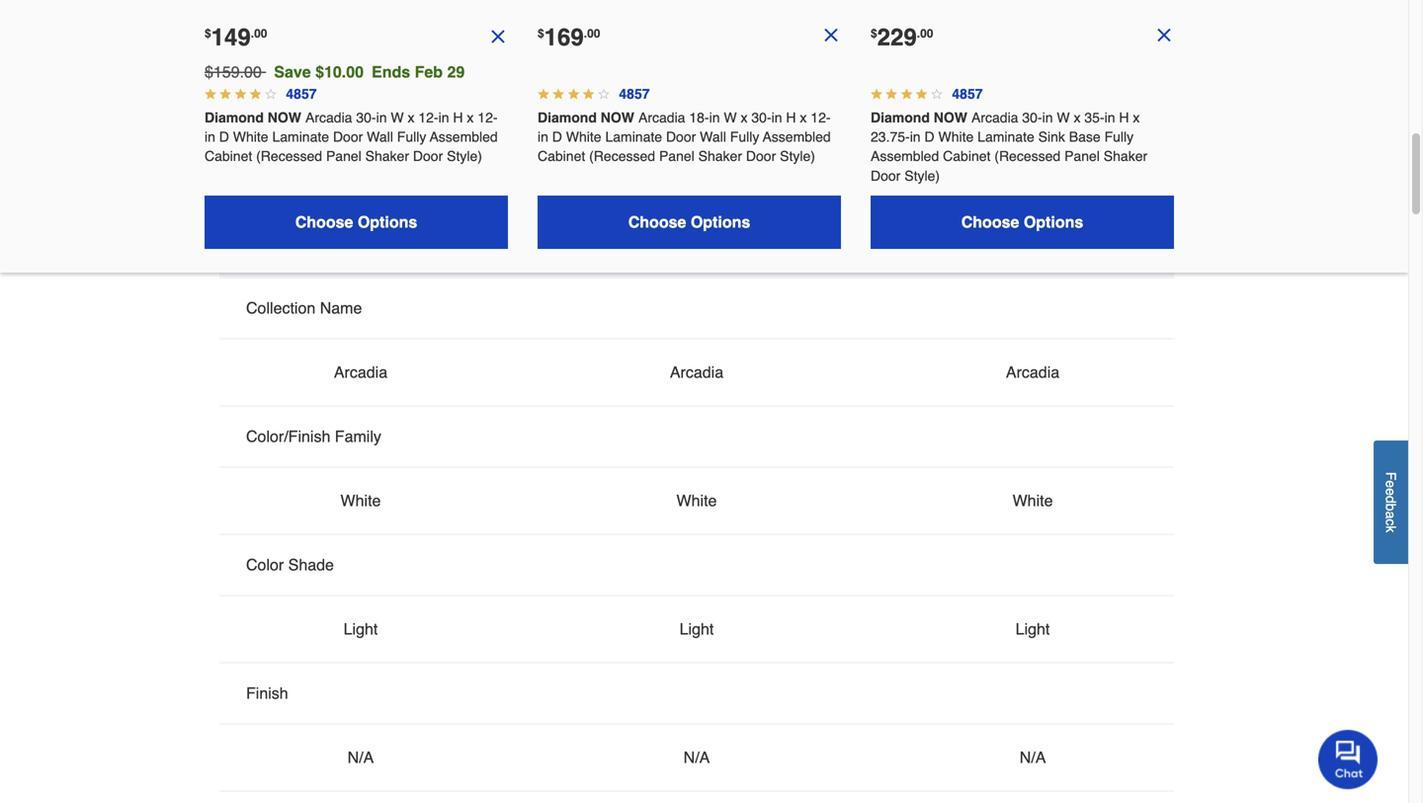 Task type: describe. For each thing, give the bounding box(es) containing it.
$ 169 . 00
[[538, 24, 600, 51]]

2 yes image from the left
[[626, 194, 642, 209]]

cabinet for arcadia 30-in w x 12-in h x 12- in d white laminate door wall fully assembled cabinet (recessed panel shaker door style)
[[205, 148, 252, 164]]

3 choose from the left
[[961, 213, 1019, 231]]

door for arcadia 18-in w x 30-in h x 12- in d white laminate door wall fully assembled cabinet (recessed panel shaker door style)
[[746, 148, 776, 164]]

door for arcadia 30-in w x 35-in h x 23.75-in d white laminate sink base fully assembled cabinet (recessed panel shaker door style)
[[871, 168, 901, 184]]

4 4 out of 5 stars element from the left
[[250, 88, 262, 100]]

$ 229 . 00
[[871, 24, 933, 51]]

7 4 out of 5 stars element from the left
[[553, 88, 565, 100]]

diamond for arcadia 30-in w x 35-in h x 23.75-in d white laminate sink base fully assembled cabinet (recessed panel shaker door style)
[[871, 110, 930, 126]]

2 pickup available from the left
[[658, 194, 767, 209]]

169
[[544, 24, 584, 51]]

fully for 35-
[[1105, 129, 1134, 145]]

1 n/a from the left
[[348, 749, 374, 767]]

color
[[246, 556, 284, 574]]

9 4 out of 5 stars element from the left
[[583, 88, 595, 100]]

4 out of 5 stars image for second 4 out of 5 stars element
[[220, 88, 231, 100]]

$ for 229
[[871, 27, 877, 41]]

12- for arcadia 30-in w x 12-in h x 12- in d white laminate door wall fully assembled cabinet (recessed panel shaker door style)
[[478, 110, 498, 126]]

w for 12-
[[391, 110, 404, 126]]

cabinet for arcadia 30-in w x 35-in h x 23.75-in d white laminate sink base fully assembled cabinet (recessed panel shaker door style)
[[943, 148, 991, 164]]

arcadia inside arcadia 30-in w x 12-in h x 12- in d white laminate door wall fully assembled cabinet (recessed panel shaker door style)
[[305, 110, 352, 126]]

1 light from the left
[[344, 620, 378, 639]]

4 out of 5 stars image for 8th 4 out of 5 stars element from left
[[568, 88, 580, 100]]

$ for 169
[[538, 27, 544, 41]]

6 4 out of 5 stars image from the left
[[916, 88, 928, 100]]

13 4 out of 5 stars element from the left
[[901, 88, 913, 100]]

. for 229
[[917, 27, 920, 41]]

1 pickup available from the left
[[340, 194, 449, 209]]

diamond now for arcadia 30-in w x 35-in h x 23.75-in d white laminate sink base fully assembled cabinet (recessed panel shaker door style)
[[871, 110, 968, 126]]

. for 169
[[584, 27, 587, 41]]

10 4 out of 5 stars element from the left
[[598, 88, 610, 100]]

panel for 35-
[[1065, 148, 1100, 164]]

arcadia inside arcadia 30-in w x 35-in h x 23.75-in d white laminate sink base fully assembled cabinet (recessed panel shaker door style)
[[972, 110, 1018, 126]]

30- for 23.75-
[[1022, 110, 1042, 126]]

1 delivery from the left
[[336, 174, 389, 190]]

4 out of 5 stars image for third 4 out of 5 stars element from right
[[901, 88, 913, 100]]

white inside arcadia 30-in w x 12-in h x 12- in d white laminate door wall fully assembled cabinet (recessed panel shaker door style)
[[233, 129, 268, 145]]

panel for 12-
[[326, 148, 362, 164]]

$10.00
[[315, 63, 364, 81]]

(recessed for arcadia 18-in w x 30-in h x 12- in d white laminate door wall fully assembled cabinet (recessed panel shaker door style)
[[589, 148, 655, 164]]

diamond for arcadia 18-in w x 30-in h x 12- in d white laminate door wall fully assembled cabinet (recessed panel shaker door style)
[[538, 110, 597, 126]]

collection
[[246, 299, 316, 317]]

23.75-
[[871, 129, 910, 145]]

3 x from the left
[[741, 110, 748, 126]]

8 4 out of 5 stars element from the left
[[568, 88, 580, 100]]

f e e d b a c k button
[[1374, 441, 1408, 564]]

b
[[1383, 504, 1399, 511]]

3 light from the left
[[1016, 620, 1050, 639]]

fully for 30-
[[730, 129, 759, 145]]

4 4 out of 5 stars image from the left
[[598, 88, 610, 100]]

1 4 out of 5 stars image from the left
[[205, 88, 216, 100]]

$ 149 . 00
[[205, 24, 267, 51]]

choose options for 1st choose options 'button' from right
[[961, 213, 1084, 231]]

2 4 out of 5 stars image from the left
[[250, 88, 262, 100]]

shaker for 12-
[[365, 148, 409, 164]]

cabinet for arcadia 18-in w x 30-in h x 12- in d white laminate door wall fully assembled cabinet (recessed panel shaker door style)
[[538, 148, 585, 164]]

1 choose options button from the left
[[205, 196, 508, 249]]

5 4 out of 5 stars element from the left
[[265, 88, 277, 100]]

shade
[[288, 556, 334, 574]]

name
[[320, 299, 362, 317]]

choose options for 3rd choose options 'button' from the right
[[295, 213, 417, 231]]

2 n/a from the left
[[684, 749, 710, 767]]

1 choose from the left
[[295, 213, 353, 231]]

panel for 30-
[[659, 148, 695, 164]]

1 pickup from the left
[[340, 194, 385, 209]]

now for arcadia 30-in w x 35-in h x 23.75-in d white laminate sink base fully assembled cabinet (recessed panel shaker door style)
[[934, 110, 968, 126]]

$159.00
[[205, 63, 262, 81]]

fully for 12-
[[397, 129, 426, 145]]

base
[[1069, 129, 1101, 145]]

now for arcadia 30-in w x 12-in h x 12- in d white laminate door wall fully assembled cabinet (recessed panel shaker door style)
[[268, 110, 301, 126]]

29
[[447, 63, 465, 81]]

2 delivery from the left
[[654, 174, 708, 190]]

options for second choose options 'button' from right
[[691, 213, 750, 231]]

f
[[1383, 472, 1399, 481]]

12 4 out of 5 stars element from the left
[[886, 88, 898, 100]]

1 delivery available from the left
[[336, 174, 453, 190]]

yes image
[[945, 194, 961, 209]]

11 4 out of 5 stars element from the left
[[871, 88, 883, 100]]

shaker for 30-
[[698, 148, 742, 164]]

diamond now for arcadia 18-in w x 30-in h x 12- in d white laminate door wall fully assembled cabinet (recessed panel shaker door style)
[[538, 110, 635, 126]]

arcadia 30-in w x 35-in h x 23.75-in d white laminate sink base fully assembled cabinet (recessed panel shaker door style)
[[871, 110, 1151, 184]]

2 4 out of 5 stars element from the left
[[220, 88, 231, 100]]

arcadia 18-in w x 30-in h x 12- in d white laminate door wall fully assembled cabinet (recessed panel shaker door style)
[[538, 110, 835, 164]]

1 12- from the left
[[418, 110, 438, 126]]

5 4 out of 5 stars image from the left
[[871, 88, 883, 100]]

no image for 11th 4 out of 5 stars element from right 4 out of 5 stars image
[[488, 27, 508, 47]]

k
[[1383, 526, 1399, 533]]

shaker for 35-
[[1104, 148, 1148, 164]]

1 e from the top
[[1383, 481, 1399, 488]]

color/finish
[[246, 428, 330, 446]]

3 4 out of 5 stars element from the left
[[235, 88, 246, 100]]

assembled for arcadia 30-in w x 35-in h x 23.75-in d white laminate sink base fully assembled cabinet (recessed panel shaker door style)
[[871, 148, 939, 164]]

1 yes image from the left
[[308, 194, 324, 209]]

30- for 12-
[[356, 110, 376, 126]]

14 4 out of 5 stars element from the left
[[916, 88, 928, 100]]

30- inside arcadia 18-in w x 30-in h x 12- in d white laminate door wall fully assembled cabinet (recessed panel shaker door style)
[[752, 110, 772, 126]]

4 out of 5 stars image for 12th 4 out of 5 stars element from the left
[[886, 88, 898, 100]]

4857 for 169
[[619, 86, 650, 102]]



Task type: locate. For each thing, give the bounding box(es) containing it.
2 e from the top
[[1383, 488, 1399, 496]]

style) inside arcadia 18-in w x 30-in h x 12- in d white laminate door wall fully assembled cabinet (recessed panel shaker door style)
[[780, 148, 815, 164]]

d for arcadia 30-in w x 12-in h x 12- in d white laminate door wall fully assembled cabinet (recessed panel shaker door style)
[[219, 129, 229, 145]]

12- for arcadia 18-in w x 30-in h x 12- in d white laminate door wall fully assembled cabinet (recessed panel shaker door style)
[[811, 110, 831, 126]]

00
[[254, 27, 267, 41], [587, 27, 600, 41], [920, 27, 933, 41]]

feb
[[415, 63, 443, 81]]

(recessed inside arcadia 30-in w x 12-in h x 12- in d white laminate door wall fully assembled cabinet (recessed panel shaker door style)
[[256, 148, 322, 164]]

e
[[1383, 481, 1399, 488], [1383, 488, 1399, 496]]

3 diamond now from the left
[[871, 110, 968, 126]]

0 horizontal spatial laminate
[[272, 129, 329, 145]]

1 horizontal spatial diamond
[[538, 110, 597, 126]]

0 horizontal spatial 12-
[[418, 110, 438, 126]]

1 horizontal spatial style)
[[780, 148, 815, 164]]

now left 18-
[[601, 110, 635, 126]]

h right 35-
[[1119, 110, 1129, 126]]

fully inside arcadia 30-in w x 35-in h x 23.75-in d white laminate sink base fully assembled cabinet (recessed panel shaker door style)
[[1105, 129, 1134, 145]]

delivery
[[336, 174, 389, 190], [654, 174, 708, 190], [972, 174, 1026, 190]]

laminate inside arcadia 30-in w x 35-in h x 23.75-in d white laminate sink base fully assembled cabinet (recessed panel shaker door style)
[[978, 129, 1035, 145]]

1 horizontal spatial 30-
[[752, 110, 772, 126]]

0 horizontal spatial shaker
[[365, 148, 409, 164]]

yes image down arcadia 18-in w x 30-in h x 12- in d white laminate door wall fully assembled cabinet (recessed panel shaker door style)
[[626, 194, 642, 209]]

panel inside arcadia 30-in w x 12-in h x 12- in d white laminate door wall fully assembled cabinet (recessed panel shaker door style)
[[326, 148, 362, 164]]

e up the d
[[1383, 481, 1399, 488]]

yes image
[[308, 194, 324, 209], [626, 194, 642, 209]]

30- right 18-
[[752, 110, 772, 126]]

.
[[251, 27, 254, 41], [584, 27, 587, 41], [917, 27, 920, 41]]

1 horizontal spatial assembled
[[763, 129, 831, 145]]

1 horizontal spatial 4857
[[619, 86, 650, 102]]

1 diamond from the left
[[205, 110, 264, 126]]

2 horizontal spatial laminate
[[978, 129, 1035, 145]]

w
[[391, 110, 404, 126], [724, 110, 737, 126], [1057, 110, 1070, 126]]

w inside arcadia 18-in w x 30-in h x 12- in d white laminate door wall fully assembled cabinet (recessed panel shaker door style)
[[724, 110, 737, 126]]

assembled left 23.75-
[[763, 129, 831, 145]]

cabinet inside arcadia 30-in w x 12-in h x 12- in d white laminate door wall fully assembled cabinet (recessed panel shaker door style)
[[205, 148, 252, 164]]

pickup available down arcadia 18-in w x 30-in h x 12- in d white laminate door wall fully assembled cabinet (recessed panel shaker door style)
[[658, 194, 767, 209]]

d inside arcadia 18-in w x 30-in h x 12- in d white laminate door wall fully assembled cabinet (recessed panel shaker door style)
[[552, 129, 562, 145]]

no image
[[1154, 25, 1174, 45]]

3 delivery available from the left
[[972, 174, 1090, 190]]

color/finish family
[[246, 428, 381, 446]]

(recessed inside arcadia 30-in w x 35-in h x 23.75-in d white laminate sink base fully assembled cabinet (recessed panel shaker door style)
[[995, 148, 1061, 164]]

diamond now down $ 169 . 00
[[538, 110, 635, 126]]

0 horizontal spatial h
[[453, 110, 463, 126]]

choose options for second choose options 'button' from right
[[628, 213, 750, 231]]

1 30- from the left
[[356, 110, 376, 126]]

2 horizontal spatial w
[[1057, 110, 1070, 126]]

assembled inside arcadia 30-in w x 12-in h x 12- in d white laminate door wall fully assembled cabinet (recessed panel shaker door style)
[[430, 129, 498, 145]]

00 right 229
[[920, 27, 933, 41]]

2 delivery available from the left
[[654, 174, 771, 190]]

4857 down the "save"
[[286, 86, 317, 102]]

2 horizontal spatial delivery available
[[972, 174, 1090, 190]]

choose down arcadia 18-in w x 30-in h x 12- in d white laminate door wall fully assembled cabinet (recessed panel shaker door style)
[[628, 213, 686, 231]]

3 delivery from the left
[[972, 174, 1026, 190]]

12-
[[418, 110, 438, 126], [478, 110, 498, 126], [811, 110, 831, 126]]

assembled down 29
[[430, 129, 498, 145]]

h inside arcadia 30-in w x 35-in h x 23.75-in d white laminate sink base fully assembled cabinet (recessed panel shaker door style)
[[1119, 110, 1129, 126]]

2 4 out of 5 stars image from the left
[[235, 88, 246, 100]]

style) inside arcadia 30-in w x 12-in h x 12- in d white laminate door wall fully assembled cabinet (recessed panel shaker door style)
[[447, 148, 482, 164]]

4 out of 5 stars image
[[205, 88, 216, 100], [250, 88, 262, 100], [538, 88, 550, 100], [598, 88, 610, 100], [871, 88, 883, 100], [916, 88, 928, 100]]

shaker inside arcadia 30-in w x 35-in h x 23.75-in d white laminate sink base fully assembled cabinet (recessed panel shaker door style)
[[1104, 148, 1148, 164]]

4857 for 229
[[952, 86, 983, 102]]

8 4 out of 5 stars image from the left
[[901, 88, 913, 100]]

3 choose options button from the left
[[871, 196, 1174, 249]]

style) inside arcadia 30-in w x 35-in h x 23.75-in d white laminate sink base fully assembled cabinet (recessed panel shaker door style)
[[905, 168, 940, 184]]

options down sink
[[1024, 213, 1084, 231]]

(recessed for arcadia 30-in w x 12-in h x 12- in d white laminate door wall fully assembled cabinet (recessed panel shaker door style)
[[256, 148, 322, 164]]

no image for 4th 4 out of 5 stars icon from left
[[821, 25, 841, 45]]

wall inside arcadia 30-in w x 12-in h x 12- in d white laminate door wall fully assembled cabinet (recessed panel shaker door style)
[[367, 129, 393, 145]]

1 horizontal spatial now
[[601, 110, 635, 126]]

2 horizontal spatial panel
[[1065, 148, 1100, 164]]

0 horizontal spatial no image
[[488, 27, 508, 47]]

1 horizontal spatial 12-
[[478, 110, 498, 126]]

4 out of 5 stars image for 7th 4 out of 5 stars element from left
[[553, 88, 565, 100]]

2 pickup from the left
[[658, 194, 703, 209]]

2 horizontal spatial diamond now
[[871, 110, 968, 126]]

2 diamond now from the left
[[538, 110, 635, 126]]

a
[[1383, 511, 1399, 519]]

$ inside $ 229 . 00
[[871, 27, 877, 41]]

w for 30-
[[724, 110, 737, 126]]

2 fully from the left
[[730, 129, 759, 145]]

3 w from the left
[[1057, 110, 1070, 126]]

1 horizontal spatial (recessed
[[589, 148, 655, 164]]

(recessed
[[256, 148, 322, 164], [589, 148, 655, 164], [995, 148, 1061, 164]]

assembled
[[430, 129, 498, 145], [763, 129, 831, 145], [871, 148, 939, 164]]

d
[[1383, 496, 1399, 504]]

4 out of 5 stars image
[[220, 88, 231, 100], [235, 88, 246, 100], [265, 88, 277, 100], [553, 88, 565, 100], [568, 88, 580, 100], [583, 88, 595, 100], [886, 88, 898, 100], [901, 88, 913, 100], [931, 88, 943, 100]]

save
[[274, 63, 311, 81]]

style) for arcadia 30-in w x 35-in h x 23.75-in d white laminate sink base fully assembled cabinet (recessed panel shaker door style)
[[905, 168, 940, 184]]

2 horizontal spatial choose options
[[961, 213, 1084, 231]]

laminate
[[272, 129, 329, 145], [605, 129, 662, 145], [978, 129, 1035, 145]]

3 4857 from the left
[[952, 86, 983, 102]]

pickup right yes icon
[[976, 194, 1022, 209]]

choose options down arcadia 30-in w x 35-in h x 23.75-in d white laminate sink base fully assembled cabinet (recessed panel shaker door style)
[[961, 213, 1084, 231]]

00 inside $ 169 . 00
[[587, 27, 600, 41]]

cabinet inside arcadia 30-in w x 35-in h x 23.75-in d white laminate sink base fully assembled cabinet (recessed panel shaker door style)
[[943, 148, 991, 164]]

0 horizontal spatial diamond
[[205, 110, 264, 126]]

2 horizontal spatial options
[[1024, 213, 1084, 231]]

1 wall from the left
[[367, 129, 393, 145]]

. inside the '$ 149 . 00'
[[251, 27, 254, 41]]

1 horizontal spatial shaker
[[698, 148, 742, 164]]

3 30- from the left
[[1022, 110, 1042, 126]]

6 4 out of 5 stars image from the left
[[583, 88, 595, 100]]

laminate for 35-
[[978, 129, 1035, 145]]

panel inside arcadia 30-in w x 35-in h x 23.75-in d white laminate sink base fully assembled cabinet (recessed panel shaker door style)
[[1065, 148, 1100, 164]]

choose options button down arcadia 30-in w x 12-in h x 12- in d white laminate door wall fully assembled cabinet (recessed panel shaker door style)
[[205, 196, 508, 249]]

finish
[[246, 685, 288, 703]]

2 shaker from the left
[[698, 148, 742, 164]]

2 horizontal spatial cabinet
[[943, 148, 991, 164]]

arcadia inside arcadia 18-in w x 30-in h x 12- in d white laminate door wall fully assembled cabinet (recessed panel shaker door style)
[[638, 110, 685, 126]]

choose down arcadia 30-in w x 35-in h x 23.75-in d white laminate sink base fully assembled cabinet (recessed panel shaker door style)
[[961, 213, 1019, 231]]

style) for arcadia 18-in w x 30-in h x 12- in d white laminate door wall fully assembled cabinet (recessed panel shaker door style)
[[780, 148, 815, 164]]

15 4 out of 5 stars element from the left
[[931, 88, 943, 100]]

00 for 229
[[920, 27, 933, 41]]

149
[[211, 24, 251, 51]]

white inside arcadia 30-in w x 35-in h x 23.75-in d white laminate sink base fully assembled cabinet (recessed panel shaker door style)
[[938, 129, 974, 145]]

1 cabinet from the left
[[205, 148, 252, 164]]

pickup available down arcadia 30-in w x 35-in h x 23.75-in d white laminate sink base fully assembled cabinet (recessed panel shaker door style)
[[976, 194, 1085, 209]]

shaker down 18-
[[698, 148, 742, 164]]

2 horizontal spatial choose
[[961, 213, 1019, 231]]

diamond down $ 169 . 00
[[538, 110, 597, 126]]

1 horizontal spatial 00
[[587, 27, 600, 41]]

2 horizontal spatial h
[[1119, 110, 1129, 126]]

1 laminate from the left
[[272, 129, 329, 145]]

0 horizontal spatial 00
[[254, 27, 267, 41]]

4 out of 5 stars image for 11th 4 out of 5 stars element from right
[[265, 88, 277, 100]]

0 horizontal spatial .
[[251, 27, 254, 41]]

2 horizontal spatial 30-
[[1022, 110, 1042, 126]]

choose options button down arcadia 18-in w x 30-in h x 12- in d white laminate door wall fully assembled cabinet (recessed panel shaker door style)
[[538, 196, 841, 249]]

delivery available down arcadia 30-in w x 12-in h x 12- in d white laminate door wall fully assembled cabinet (recessed panel shaker door style)
[[336, 174, 453, 190]]

laminate inside arcadia 18-in w x 30-in h x 12- in d white laminate door wall fully assembled cabinet (recessed panel shaker door style)
[[605, 129, 662, 145]]

12- inside arcadia 18-in w x 30-in h x 12- in d white laminate door wall fully assembled cabinet (recessed panel shaker door style)
[[811, 110, 831, 126]]

w3012b
[[365, 56, 426, 74]]

1 horizontal spatial pickup available
[[658, 194, 767, 209]]

diamond for arcadia 30-in w x 12-in h x 12- in d white laminate door wall fully assembled cabinet (recessed panel shaker door style)
[[205, 110, 264, 126]]

$ inside $ 169 . 00
[[538, 27, 544, 41]]

0 horizontal spatial cabinet
[[205, 148, 252, 164]]

shaker inside arcadia 18-in w x 30-in h x 12- in d white laminate door wall fully assembled cabinet (recessed panel shaker door style)
[[698, 148, 742, 164]]

delivery available down sink
[[972, 174, 1090, 190]]

options for 3rd choose options 'button' from the right
[[358, 213, 417, 231]]

choose up name
[[295, 213, 353, 231]]

wall
[[367, 129, 393, 145], [700, 129, 726, 145]]

3 h from the left
[[1119, 110, 1129, 126]]

30- inside arcadia 30-in w x 12-in h x 12- in d white laminate door wall fully assembled cabinet (recessed panel shaker door style)
[[356, 110, 376, 126]]

arcadia
[[305, 110, 352, 126], [638, 110, 685, 126], [972, 110, 1018, 126], [334, 363, 388, 382], [670, 363, 724, 382], [1006, 363, 1060, 382]]

30- inside arcadia 30-in w x 35-in h x 23.75-in d white laminate sink base fully assembled cabinet (recessed panel shaker door style)
[[1022, 110, 1042, 126]]

2 . from the left
[[584, 27, 587, 41]]

no image
[[821, 25, 841, 45], [488, 27, 508, 47]]

fully inside arcadia 30-in w x 12-in h x 12- in d white laminate door wall fully assembled cabinet (recessed panel shaker door style)
[[397, 129, 426, 145]]

diamond up 23.75-
[[871, 110, 930, 126]]

yes image down arcadia 30-in w x 12-in h x 12- in d white laminate door wall fully assembled cabinet (recessed panel shaker door style)
[[308, 194, 324, 209]]

cabinet inside arcadia 18-in w x 30-in h x 12- in d white laminate door wall fully assembled cabinet (recessed panel shaker door style)
[[538, 148, 585, 164]]

0 horizontal spatial fully
[[397, 129, 426, 145]]

diamond
[[205, 110, 264, 126], [538, 110, 597, 126], [871, 110, 930, 126]]

assembled down 23.75-
[[871, 148, 939, 164]]

4 out of 5 stars image for seventh 4 out of 5 stars element from right
[[583, 88, 595, 100]]

1 horizontal spatial delivery
[[654, 174, 708, 190]]

1 00 from the left
[[254, 27, 267, 41]]

4857 up arcadia 18-in w x 30-in h x 12- in d white laminate door wall fully assembled cabinet (recessed panel shaker door style)
[[619, 86, 650, 102]]

2 12- from the left
[[478, 110, 498, 126]]

1 horizontal spatial d
[[552, 129, 562, 145]]

cabinet
[[205, 148, 252, 164], [538, 148, 585, 164], [943, 148, 991, 164]]

diamond now for arcadia 30-in w x 12-in h x 12- in d white laminate door wall fully assembled cabinet (recessed panel shaker door style)
[[205, 110, 301, 126]]

1 horizontal spatial $
[[538, 27, 544, 41]]

4857
[[286, 86, 317, 102], [619, 86, 650, 102], [952, 86, 983, 102]]

3 4 out of 5 stars image from the left
[[265, 88, 277, 100]]

2 laminate from the left
[[605, 129, 662, 145]]

2 horizontal spatial n/a
[[1020, 749, 1046, 767]]

w up sink
[[1057, 110, 1070, 126]]

4 out of 5 stars image for first 4 out of 5 stars element from right
[[931, 88, 943, 100]]

00 right 149
[[254, 27, 267, 41]]

30- up sink
[[1022, 110, 1042, 126]]

0 horizontal spatial light
[[344, 620, 378, 639]]

3 shaker from the left
[[1104, 148, 1148, 164]]

style)
[[447, 148, 482, 164], [780, 148, 815, 164], [905, 168, 940, 184]]

2 choose options button from the left
[[538, 196, 841, 249]]

choose options button down arcadia 30-in w x 35-in h x 23.75-in d white laminate sink base fully assembled cabinet (recessed panel shaker door style)
[[871, 196, 1174, 249]]

wall down 18-
[[700, 129, 726, 145]]

white
[[233, 129, 268, 145], [566, 129, 601, 145], [938, 129, 974, 145], [341, 492, 381, 510], [677, 492, 717, 510], [1013, 492, 1053, 510]]

3 cabinet from the left
[[943, 148, 991, 164]]

pickup
[[340, 194, 385, 209], [658, 194, 703, 209], [976, 194, 1022, 209]]

diamond down $159.00
[[205, 110, 264, 126]]

30-
[[356, 110, 376, 126], [752, 110, 772, 126], [1022, 110, 1042, 126]]

1 horizontal spatial cabinet
[[538, 148, 585, 164]]

1 panel from the left
[[326, 148, 362, 164]]

2 horizontal spatial style)
[[905, 168, 940, 184]]

wall down save $10.00 ends feb 29 in the top of the page
[[367, 129, 393, 145]]

4857 up arcadia 30-in w x 35-in h x 23.75-in d white laminate sink base fully assembled cabinet (recessed panel shaker door style)
[[952, 86, 983, 102]]

3 panel from the left
[[1065, 148, 1100, 164]]

2 horizontal spatial (recessed
[[995, 148, 1061, 164]]

e up b
[[1383, 488, 1399, 496]]

3 00 from the left
[[920, 27, 933, 41]]

2 options from the left
[[691, 213, 750, 231]]

1 4 out of 5 stars element from the left
[[205, 88, 216, 100]]

pickup down arcadia 30-in w x 12-in h x 12- in d white laminate door wall fully assembled cabinet (recessed panel shaker door style)
[[340, 194, 385, 209]]

0 horizontal spatial d
[[219, 129, 229, 145]]

h inside arcadia 30-in w x 12-in h x 12- in d white laminate door wall fully assembled cabinet (recessed panel shaker door style)
[[453, 110, 463, 126]]

shaker down 35-
[[1104, 148, 1148, 164]]

choose options down arcadia 30-in w x 12-in h x 12- in d white laminate door wall fully assembled cabinet (recessed panel shaker door style)
[[295, 213, 417, 231]]

wall for 30-
[[367, 129, 393, 145]]

0 horizontal spatial n/a
[[348, 749, 374, 767]]

panel down base
[[1065, 148, 1100, 164]]

2 horizontal spatial assembled
[[871, 148, 939, 164]]

h inside arcadia 18-in w x 30-in h x 12- in d white laminate door wall fully assembled cabinet (recessed panel shaker door style)
[[786, 110, 796, 126]]

laminate inside arcadia 30-in w x 12-in h x 12- in d white laminate door wall fully assembled cabinet (recessed panel shaker door style)
[[272, 129, 329, 145]]

light
[[344, 620, 378, 639], [680, 620, 714, 639], [1016, 620, 1050, 639]]

2 horizontal spatial light
[[1016, 620, 1050, 639]]

now down the "save"
[[268, 110, 301, 126]]

0 horizontal spatial $
[[205, 27, 211, 41]]

229
[[877, 24, 917, 51]]

available
[[393, 174, 453, 190], [711, 174, 771, 190], [1030, 174, 1090, 190], [389, 194, 449, 209], [707, 194, 767, 209], [1025, 194, 1085, 209]]

$ for 149
[[205, 27, 211, 41]]

sink
[[1038, 129, 1065, 145]]

2 horizontal spatial pickup
[[976, 194, 1022, 209]]

00 inside $ 229 . 00
[[920, 27, 933, 41]]

9 4 out of 5 stars image from the left
[[931, 88, 943, 100]]

0 horizontal spatial delivery available
[[336, 174, 453, 190]]

fully
[[397, 129, 426, 145], [730, 129, 759, 145], [1105, 129, 1134, 145]]

delivery available
[[336, 174, 453, 190], [654, 174, 771, 190], [972, 174, 1090, 190]]

arcadia 30-in w x 12-in h x 12- in d white laminate door wall fully assembled cabinet (recessed panel shaker door style)
[[205, 110, 502, 164]]

2 horizontal spatial choose options button
[[871, 196, 1174, 249]]

3 diamond from the left
[[871, 110, 930, 126]]

6 4 out of 5 stars element from the left
[[538, 88, 550, 100]]

w for 35-
[[1057, 110, 1070, 126]]

2 horizontal spatial .
[[917, 27, 920, 41]]

w right 18-
[[724, 110, 737, 126]]

assembled inside arcadia 18-in w x 30-in h x 12- in d white laminate door wall fully assembled cabinet (recessed panel shaker door style)
[[763, 129, 831, 145]]

pickup down arcadia 18-in w x 30-in h x 12- in d white laminate door wall fully assembled cabinet (recessed panel shaker door style)
[[658, 194, 703, 209]]

0 horizontal spatial choose options
[[295, 213, 417, 231]]

2 00 from the left
[[587, 27, 600, 41]]

options
[[358, 213, 417, 231], [691, 213, 750, 231], [1024, 213, 1084, 231]]

3 pickup available from the left
[[976, 194, 1085, 209]]

laminate for 12-
[[272, 129, 329, 145]]

2 horizontal spatial 00
[[920, 27, 933, 41]]

0 horizontal spatial diamond now
[[205, 110, 301, 126]]

in
[[376, 110, 387, 126], [438, 110, 449, 126], [709, 110, 720, 126], [772, 110, 782, 126], [1042, 110, 1053, 126], [1105, 110, 1115, 126], [205, 129, 215, 145], [538, 129, 548, 145], [910, 129, 921, 145]]

2 light from the left
[[680, 620, 714, 639]]

1 x from the left
[[408, 110, 415, 126]]

chat invite button image
[[1318, 729, 1379, 790]]

1 horizontal spatial fully
[[730, 129, 759, 145]]

1 horizontal spatial choose options
[[628, 213, 750, 231]]

diamond now down $159.00
[[205, 110, 301, 126]]

1 horizontal spatial .
[[584, 27, 587, 41]]

door
[[333, 129, 363, 145], [666, 129, 696, 145], [413, 148, 443, 164], [746, 148, 776, 164], [871, 168, 901, 184]]

2 horizontal spatial now
[[934, 110, 968, 126]]

2 horizontal spatial fully
[[1105, 129, 1134, 145]]

h for 12-
[[453, 110, 463, 126]]

3 n/a from the left
[[1020, 749, 1046, 767]]

0 horizontal spatial options
[[358, 213, 417, 231]]

5 x from the left
[[1074, 110, 1081, 126]]

h
[[453, 110, 463, 126], [786, 110, 796, 126], [1119, 110, 1129, 126]]

1 horizontal spatial no image
[[821, 25, 841, 45]]

now
[[268, 110, 301, 126], [601, 110, 635, 126], [934, 110, 968, 126]]

1 horizontal spatial n/a
[[684, 749, 710, 767]]

2 horizontal spatial d
[[925, 129, 935, 145]]

h for 35-
[[1119, 110, 1129, 126]]

pickup available down arcadia 30-in w x 12-in h x 12- in d white laminate door wall fully assembled cabinet (recessed panel shaker door style)
[[340, 194, 449, 209]]

now for arcadia 18-in w x 30-in h x 12- in d white laminate door wall fully assembled cabinet (recessed panel shaker door style)
[[601, 110, 635, 126]]

door inside arcadia 30-in w x 35-in h x 23.75-in d white laminate sink base fully assembled cabinet (recessed panel shaker door style)
[[871, 168, 901, 184]]

ends
[[372, 63, 410, 81]]

00 right 169
[[587, 27, 600, 41]]

0 horizontal spatial pickup available
[[340, 194, 449, 209]]

1 horizontal spatial laminate
[[605, 129, 662, 145]]

2 x from the left
[[467, 110, 474, 126]]

2 horizontal spatial diamond
[[871, 110, 930, 126]]

white inside arcadia 18-in w x 30-in h x 12- in d white laminate door wall fully assembled cabinet (recessed panel shaker door style)
[[566, 129, 601, 145]]

2 w from the left
[[724, 110, 737, 126]]

choose options down arcadia 18-in w x 30-in h x 12- in d white laminate door wall fully assembled cabinet (recessed panel shaker door style)
[[628, 213, 750, 231]]

diamond now up 23.75-
[[871, 110, 968, 126]]

2 horizontal spatial delivery
[[972, 174, 1026, 190]]

4 out of 5 stars image for 13th 4 out of 5 stars element from right
[[235, 88, 246, 100]]

d
[[219, 129, 229, 145], [552, 129, 562, 145], [925, 129, 935, 145]]

door for arcadia 30-in w x 12-in h x 12- in d white laminate door wall fully assembled cabinet (recessed panel shaker door style)
[[413, 148, 443, 164]]

2 choose from the left
[[628, 213, 686, 231]]

options for 1st choose options 'button' from right
[[1024, 213, 1084, 231]]

0 horizontal spatial w
[[391, 110, 404, 126]]

panel
[[326, 148, 362, 164], [659, 148, 695, 164], [1065, 148, 1100, 164]]

00 for 169
[[587, 27, 600, 41]]

(recessed for arcadia 30-in w x 35-in h x 23.75-in d white laminate sink base fully assembled cabinet (recessed panel shaker door style)
[[995, 148, 1061, 164]]

assembled for arcadia 30-in w x 12-in h x 12- in d white laminate door wall fully assembled cabinet (recessed panel shaker door style)
[[430, 129, 498, 145]]

options down arcadia 18-in w x 30-in h x 12- in d white laminate door wall fully assembled cabinet (recessed panel shaker door style)
[[691, 213, 750, 231]]

g10 w3012b
[[331, 56, 426, 74]]

w inside arcadia 30-in w x 35-in h x 23.75-in d white laminate sink base fully assembled cabinet (recessed panel shaker door style)
[[1057, 110, 1070, 126]]

1 horizontal spatial panel
[[659, 148, 695, 164]]

no image left 169
[[488, 27, 508, 47]]

c
[[1383, 519, 1399, 526]]

choose options
[[295, 213, 417, 231], [628, 213, 750, 231], [961, 213, 1084, 231]]

choose options button
[[205, 196, 508, 249], [538, 196, 841, 249], [871, 196, 1174, 249]]

3 $ from the left
[[871, 27, 877, 41]]

save $10.00 ends feb 29
[[274, 63, 465, 81]]

panel inside arcadia 18-in w x 30-in h x 12- in d white laminate door wall fully assembled cabinet (recessed panel shaker door style)
[[659, 148, 695, 164]]

g10
[[331, 56, 361, 74]]

delivery available down arcadia 18-in w x 30-in h x 12- in d white laminate door wall fully assembled cabinet (recessed panel shaker door style)
[[654, 174, 771, 190]]

3 options from the left
[[1024, 213, 1084, 231]]

$ inside the '$ 149 . 00'
[[205, 27, 211, 41]]

0 horizontal spatial choose
[[295, 213, 353, 231]]

n/a
[[348, 749, 374, 767], [684, 749, 710, 767], [1020, 749, 1046, 767]]

now up yes icon
[[934, 110, 968, 126]]

0 horizontal spatial choose options button
[[205, 196, 508, 249]]

x
[[408, 110, 415, 126], [467, 110, 474, 126], [741, 110, 748, 126], [800, 110, 807, 126], [1074, 110, 1081, 126], [1133, 110, 1140, 126]]

0 horizontal spatial 4857
[[286, 86, 317, 102]]

2 horizontal spatial pickup available
[[976, 194, 1085, 209]]

0 horizontal spatial now
[[268, 110, 301, 126]]

d inside arcadia 30-in w x 12-in h x 12- in d white laminate door wall fully assembled cabinet (recessed panel shaker door style)
[[219, 129, 229, 145]]

h down 29
[[453, 110, 463, 126]]

pickup available
[[340, 194, 449, 209], [658, 194, 767, 209], [976, 194, 1085, 209]]

. for 149
[[251, 27, 254, 41]]

1 horizontal spatial yes image
[[626, 194, 642, 209]]

2 30- from the left
[[752, 110, 772, 126]]

35-
[[1085, 110, 1105, 126]]

3 4 out of 5 stars image from the left
[[538, 88, 550, 100]]

1 . from the left
[[251, 27, 254, 41]]

wall inside arcadia 18-in w x 30-in h x 12- in d white laminate door wall fully assembled cabinet (recessed panel shaker door style)
[[700, 129, 726, 145]]

2 horizontal spatial 4857
[[952, 86, 983, 102]]

1 w from the left
[[391, 110, 404, 126]]

0 horizontal spatial 30-
[[356, 110, 376, 126]]

7 4 out of 5 stars image from the left
[[886, 88, 898, 100]]

2 (recessed from the left
[[589, 148, 655, 164]]

$
[[205, 27, 211, 41], [538, 27, 544, 41], [871, 27, 877, 41]]

f e e d b a c k
[[1383, 472, 1399, 533]]

shaker
[[365, 148, 409, 164], [698, 148, 742, 164], [1104, 148, 1148, 164]]

laminate for 30-
[[605, 129, 662, 145]]

1 horizontal spatial choose
[[628, 213, 686, 231]]

choose
[[295, 213, 353, 231], [628, 213, 686, 231], [961, 213, 1019, 231]]

0 horizontal spatial wall
[[367, 129, 393, 145]]

3 laminate from the left
[[978, 129, 1035, 145]]

00 for 149
[[254, 27, 267, 41]]

2 now from the left
[[601, 110, 635, 126]]

no image left 229
[[821, 25, 841, 45]]

panel down $10.00
[[326, 148, 362, 164]]

wall for 18-
[[700, 129, 726, 145]]

1 horizontal spatial diamond now
[[538, 110, 635, 126]]

3 (recessed from the left
[[995, 148, 1061, 164]]

w down ends
[[391, 110, 404, 126]]

shaker inside arcadia 30-in w x 12-in h x 12- in d white laminate door wall fully assembled cabinet (recessed panel shaker door style)
[[365, 148, 409, 164]]

1 diamond now from the left
[[205, 110, 301, 126]]

w inside arcadia 30-in w x 12-in h x 12- in d white laminate door wall fully assembled cabinet (recessed panel shaker door style)
[[391, 110, 404, 126]]

d for arcadia 30-in w x 35-in h x 23.75-in d white laminate sink base fully assembled cabinet (recessed panel shaker door style)
[[925, 129, 935, 145]]

1 horizontal spatial choose options button
[[538, 196, 841, 249]]

2 d from the left
[[552, 129, 562, 145]]

1 horizontal spatial light
[[680, 620, 714, 639]]

4 out of 5 stars element
[[205, 88, 216, 100], [220, 88, 231, 100], [235, 88, 246, 100], [250, 88, 262, 100], [265, 88, 277, 100], [538, 88, 550, 100], [553, 88, 565, 100], [568, 88, 580, 100], [583, 88, 595, 100], [598, 88, 610, 100], [871, 88, 883, 100], [886, 88, 898, 100], [901, 88, 913, 100], [916, 88, 928, 100], [931, 88, 943, 100]]

4 x from the left
[[800, 110, 807, 126]]

6 x from the left
[[1133, 110, 1140, 126]]

2 cabinet from the left
[[538, 148, 585, 164]]

h right 18-
[[786, 110, 796, 126]]

options down arcadia 30-in w x 12-in h x 12- in d white laminate door wall fully assembled cabinet (recessed panel shaker door style)
[[358, 213, 417, 231]]

shaker down ends
[[365, 148, 409, 164]]

0 horizontal spatial style)
[[447, 148, 482, 164]]

color shade
[[246, 556, 334, 574]]

1 horizontal spatial pickup
[[658, 194, 703, 209]]

1 horizontal spatial w
[[724, 110, 737, 126]]

1 horizontal spatial wall
[[700, 129, 726, 145]]

2 horizontal spatial shaker
[[1104, 148, 1148, 164]]

assembled inside arcadia 30-in w x 35-in h x 23.75-in d white laminate sink base fully assembled cabinet (recessed panel shaker door style)
[[871, 148, 939, 164]]

1 horizontal spatial delivery available
[[654, 174, 771, 190]]

0 horizontal spatial assembled
[[430, 129, 498, 145]]

1 4857 from the left
[[286, 86, 317, 102]]

1 horizontal spatial options
[[691, 213, 750, 231]]

1 choose options from the left
[[295, 213, 417, 231]]

h for 30-
[[786, 110, 796, 126]]

0 horizontal spatial yes image
[[308, 194, 324, 209]]

3 choose options from the left
[[961, 213, 1084, 231]]

0 horizontal spatial pickup
[[340, 194, 385, 209]]

3 12- from the left
[[811, 110, 831, 126]]

diamond now
[[205, 110, 301, 126], [538, 110, 635, 126], [871, 110, 968, 126]]

style) for arcadia 30-in w x 12-in h x 12- in d white laminate door wall fully assembled cabinet (recessed panel shaker door style)
[[447, 148, 482, 164]]

2 horizontal spatial 12-
[[811, 110, 831, 126]]

assembled for arcadia 18-in w x 30-in h x 12- in d white laminate door wall fully assembled cabinet (recessed panel shaker door style)
[[763, 129, 831, 145]]

d for arcadia 18-in w x 30-in h x 12- in d white laminate door wall fully assembled cabinet (recessed panel shaker door style)
[[552, 129, 562, 145]]

5 4 out of 5 stars image from the left
[[568, 88, 580, 100]]

0 horizontal spatial delivery
[[336, 174, 389, 190]]

18-
[[689, 110, 709, 126]]

1 horizontal spatial h
[[786, 110, 796, 126]]

1 fully from the left
[[397, 129, 426, 145]]

panel down 18-
[[659, 148, 695, 164]]

1 $ from the left
[[205, 27, 211, 41]]

fully inside arcadia 18-in w x 30-in h x 12- in d white laminate door wall fully assembled cabinet (recessed panel shaker door style)
[[730, 129, 759, 145]]

family
[[335, 428, 381, 446]]

0 horizontal spatial panel
[[326, 148, 362, 164]]

30- down save $10.00 ends feb 29 in the top of the page
[[356, 110, 376, 126]]

3 pickup from the left
[[976, 194, 1022, 209]]

. inside $ 169 . 00
[[584, 27, 587, 41]]

0 horizontal spatial (recessed
[[256, 148, 322, 164]]

2 horizontal spatial $
[[871, 27, 877, 41]]

00 inside the '$ 149 . 00'
[[254, 27, 267, 41]]

collection name
[[246, 299, 362, 317]]

3 d from the left
[[925, 129, 935, 145]]

1 h from the left
[[453, 110, 463, 126]]

1 options from the left
[[358, 213, 417, 231]]

(recessed inside arcadia 18-in w x 30-in h x 12- in d white laminate door wall fully assembled cabinet (recessed panel shaker door style)
[[589, 148, 655, 164]]

. inside $ 229 . 00
[[917, 27, 920, 41]]

4 4 out of 5 stars image from the left
[[553, 88, 565, 100]]

d inside arcadia 30-in w x 35-in h x 23.75-in d white laminate sink base fully assembled cabinet (recessed panel shaker door style)
[[925, 129, 935, 145]]



Task type: vqa. For each thing, say whether or not it's contained in the screenshot.
Privacy Statement LINK
no



